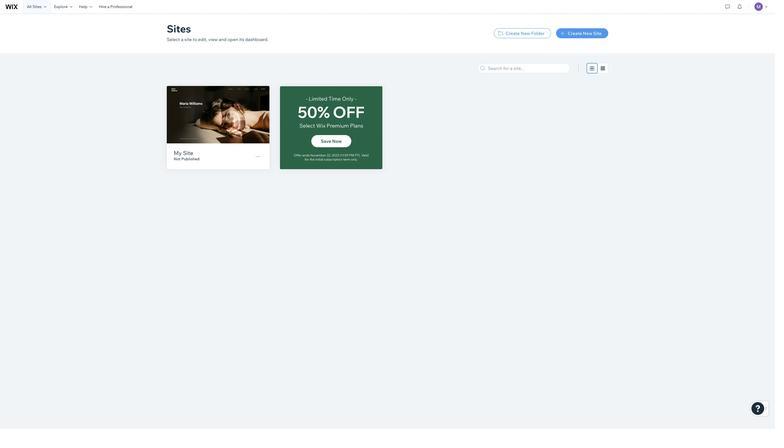 Task type: vqa. For each thing, say whether or not it's contained in the screenshot.
rightmost new
yes



Task type: describe. For each thing, give the bounding box(es) containing it.
0 horizontal spatial sites
[[32, 4, 42, 9]]

select inside sites select a site to edit, view and open its dashboard.
[[167, 37, 180, 42]]

help button
[[76, 0, 96, 13]]

sites inside sites select a site to edit, view and open its dashboard.
[[167, 23, 191, 35]]

1 horizontal spatial to
[[337, 93, 341, 98]]

valid
[[298, 158, 304, 162]]

for down ends
[[305, 158, 309, 162]]

upgrade now
[[317, 139, 346, 145]]

create for create new folder
[[506, 31, 520, 36]]

Search for a site... field
[[487, 64, 569, 73]]

save
[[321, 139, 332, 144]]

subscription inside offer ends november 22, 2023 (11:59 pm pt). valid for the initial subscription term only.
[[324, 158, 343, 162]]

open
[[228, 37, 238, 42]]

term inside offer ends november 22, 2023 (11:59 pm pt). valid for the initial subscription term only.
[[343, 158, 351, 162]]

limited
[[309, 96, 328, 102]]

final
[[314, 93, 323, 98]]

hire a professional link
[[96, 0, 136, 13]]

hours
[[324, 93, 336, 98]]

only.
[[351, 158, 358, 162]]

published
[[182, 157, 200, 162]]

- limited time only - 50% off
[[298, 96, 365, 122]]

site
[[185, 37, 192, 42]]

plans.
[[363, 158, 372, 162]]

select
[[354, 158, 362, 162]]

create new folder button
[[495, 28, 552, 38]]

2 the from the top
[[310, 158, 314, 162]]

new for site
[[584, 31, 593, 36]]

now for save now
[[333, 139, 342, 144]]

upgrade
[[317, 139, 335, 145]]

get
[[342, 93, 349, 98]]

all sites
[[27, 4, 42, 9]]

edit,
[[198, 37, 208, 42]]

my
[[174, 150, 182, 157]]

now for upgrade now
[[336, 139, 346, 145]]

create new site button
[[557, 28, 609, 38]]

sale
[[291, 158, 297, 162]]

professional
[[110, 4, 133, 9]]

plans
[[350, 123, 364, 129]]

hire
[[99, 4, 107, 9]]

hire a professional
[[99, 4, 133, 9]]

minutes
[[323, 129, 337, 134]]

34
[[298, 92, 313, 108]]

initial inside offer ends november 22, 2023 (11:59 pm pt). valid for the initial subscription term only.
[[316, 158, 324, 162]]

only
[[342, 96, 354, 102]]

2 - from the left
[[355, 96, 357, 102]]

save now
[[321, 139, 342, 144]]



Task type: locate. For each thing, give the bounding box(es) containing it.
0 vertical spatial site
[[594, 31, 602, 36]]

offer ends november 22, 2023 (11:59 pm pt). valid for the initial subscription term only.
[[294, 153, 369, 162]]

wix
[[317, 123, 326, 129]]

now right 'save'
[[333, 139, 342, 144]]

valid
[[362, 153, 369, 158]]

subscription
[[324, 158, 343, 162], [323, 158, 341, 162]]

0 vertical spatial to
[[193, 37, 197, 42]]

sites
[[32, 4, 42, 9], [167, 23, 191, 35]]

for
[[305, 158, 309, 162], [305, 158, 309, 162]]

create new folder
[[506, 31, 545, 36]]

select left site
[[167, 37, 180, 42]]

sites select a site to edit, view and open its dashboard.
[[167, 23, 269, 42]]

(11:59
[[340, 153, 349, 158]]

1 the from the top
[[310, 158, 315, 162]]

pt).
[[355, 153, 361, 158]]

term down (11:59
[[342, 158, 348, 162]]

select
[[167, 37, 180, 42], [300, 123, 315, 129]]

1 new from the left
[[521, 31, 531, 36]]

site inside my site not published
[[183, 150, 193, 157]]

site inside button
[[594, 31, 602, 36]]

seconds
[[345, 130, 358, 133]]

to left "get"
[[337, 93, 341, 98]]

1 horizontal spatial create
[[568, 31, 583, 36]]

1 vertical spatial site
[[183, 150, 193, 157]]

help
[[79, 4, 88, 9]]

sites up site
[[167, 23, 191, 35]]

0 horizontal spatial create
[[506, 31, 520, 36]]

time
[[329, 96, 341, 102]]

0 horizontal spatial :
[[317, 92, 320, 108]]

34 : 26 : 27
[[298, 92, 365, 108]]

1 horizontal spatial select
[[300, 123, 315, 129]]

folder
[[532, 31, 545, 36]]

november
[[311, 153, 326, 158]]

the right the valid
[[310, 158, 315, 162]]

a right hire
[[107, 4, 110, 9]]

its
[[239, 37, 244, 42]]

2 create from the left
[[568, 31, 583, 36]]

explore
[[54, 4, 68, 9]]

initial down the november
[[315, 158, 323, 162]]

new
[[521, 31, 531, 36], [584, 31, 593, 36]]

2023
[[332, 153, 339, 158]]

0 vertical spatial a
[[107, 4, 110, 9]]

pm
[[350, 153, 355, 158]]

to inside sites select a site to edit, view and open its dashboard.
[[193, 37, 197, 42]]

on
[[349, 158, 353, 162]]

2 new from the left
[[584, 31, 593, 36]]

22,
[[327, 153, 331, 158]]

the down ends
[[310, 158, 314, 162]]

0 horizontal spatial select
[[167, 37, 180, 42]]

a
[[107, 4, 110, 9], [181, 37, 184, 42]]

:
[[317, 92, 320, 108], [343, 92, 346, 108]]

create inside create new site button
[[568, 31, 583, 36]]

to
[[193, 37, 197, 42], [337, 93, 341, 98]]

now
[[333, 139, 342, 144], [336, 139, 346, 145]]

now inside "link"
[[336, 139, 346, 145]]

0 horizontal spatial new
[[521, 31, 531, 36]]

select wix premium plans
[[300, 123, 364, 129]]

1 - from the left
[[306, 96, 308, 102]]

1 horizontal spatial sites
[[167, 23, 191, 35]]

create inside create new folder button
[[506, 31, 520, 36]]

a inside sites select a site to edit, view and open its dashboard.
[[181, 37, 184, 42]]

: right time
[[343, 92, 346, 108]]

27
[[350, 92, 365, 108]]

term
[[343, 158, 351, 162], [342, 158, 348, 162]]

now up (11:59
[[336, 139, 346, 145]]

sites right all
[[32, 4, 42, 9]]

off
[[333, 103, 365, 122]]

and
[[219, 37, 227, 42]]

select left wix
[[300, 123, 315, 129]]

0 horizontal spatial to
[[193, 37, 197, 42]]

1 vertical spatial to
[[337, 93, 341, 98]]

for inside offer ends november 22, 2023 (11:59 pm pt). valid for the initial subscription term only.
[[305, 158, 309, 162]]

1 vertical spatial select
[[300, 123, 315, 129]]

26
[[324, 92, 339, 108]]

0 vertical spatial select
[[167, 37, 180, 42]]

save now link
[[312, 135, 352, 148]]

sale valid for the initial subscription term on select plans.
[[291, 158, 372, 162]]

- right only
[[355, 96, 357, 102]]

-
[[306, 96, 308, 102], [355, 96, 357, 102]]

create new site
[[568, 31, 602, 36]]

1 : from the left
[[317, 92, 320, 108]]

site
[[594, 31, 602, 36], [183, 150, 193, 157]]

a left site
[[181, 37, 184, 42]]

1 horizontal spatial new
[[584, 31, 593, 36]]

all
[[27, 4, 32, 9]]

the
[[310, 158, 315, 162], [310, 158, 314, 162]]

: left hours at the left of the page
[[317, 92, 320, 108]]

term left only.
[[343, 158, 351, 162]]

- left the limited at the left of the page
[[306, 96, 308, 102]]

1 horizontal spatial a
[[181, 37, 184, 42]]

not
[[174, 157, 181, 162]]

1 horizontal spatial :
[[343, 92, 346, 108]]

0 horizontal spatial a
[[107, 4, 110, 9]]

view
[[209, 37, 218, 42]]

upgrade now link
[[311, 136, 351, 148]]

the inside offer ends november 22, 2023 (11:59 pm pt). valid for the initial subscription term only.
[[310, 158, 315, 162]]

new inside create new folder button
[[521, 31, 531, 36]]

final hours to get
[[314, 93, 349, 98]]

0 horizontal spatial -
[[306, 96, 308, 102]]

1 horizontal spatial -
[[355, 96, 357, 102]]

1 create from the left
[[506, 31, 520, 36]]

to right site
[[193, 37, 197, 42]]

50%
[[298, 103, 330, 122]]

0 horizontal spatial site
[[183, 150, 193, 157]]

2 : from the left
[[343, 92, 346, 108]]

1 horizontal spatial site
[[594, 31, 602, 36]]

dashboard.
[[245, 37, 269, 42]]

ends
[[303, 153, 310, 158]]

initial
[[316, 158, 324, 162], [315, 158, 323, 162]]

premium
[[327, 123, 349, 129]]

for right the valid
[[305, 158, 309, 162]]

new inside create new site button
[[584, 31, 593, 36]]

create for create new site
[[568, 31, 583, 36]]

1 vertical spatial a
[[181, 37, 184, 42]]

1 vertical spatial sites
[[167, 23, 191, 35]]

0 vertical spatial sites
[[32, 4, 42, 9]]

my site not published
[[174, 150, 200, 162]]

create
[[506, 31, 520, 36], [568, 31, 583, 36]]

new for folder
[[521, 31, 531, 36]]

initial left 22,
[[316, 158, 324, 162]]

offer
[[294, 153, 302, 158]]



